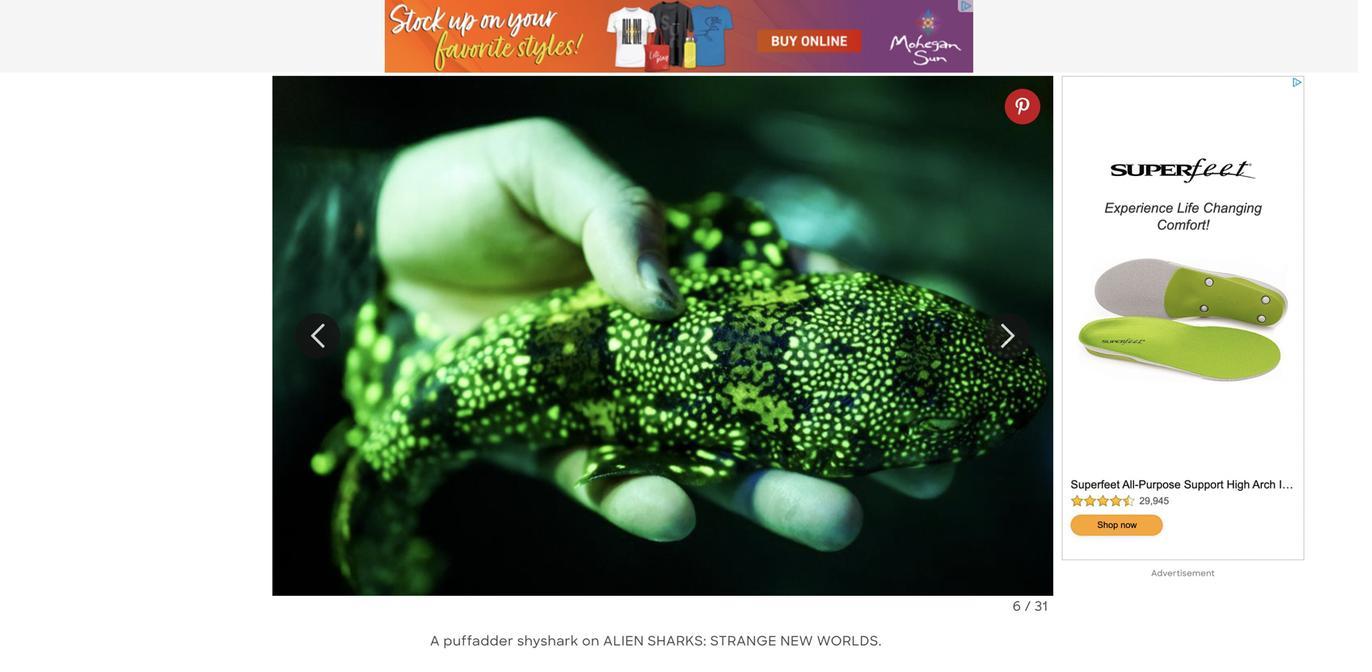 Task type: locate. For each thing, give the bounding box(es) containing it.
pinterest logo image
[[1005, 89, 1041, 124]]

worlds.
[[817, 633, 882, 650]]

a puffadder shyshark on alien sharks: strange new worlds.
[[430, 633, 882, 650]]

1 horizontal spatial advertisement region
[[1062, 76, 1304, 561]]

puffadder
[[444, 633, 514, 650]]

alien
[[603, 633, 644, 650]]

6
[[1013, 599, 1021, 615]]

shyshark
[[517, 633, 579, 650]]

0 vertical spatial advertisement region
[[385, 0, 973, 73]]

31
[[1035, 599, 1048, 615]]

new
[[780, 633, 813, 650]]

advertisement region
[[385, 0, 973, 73], [1062, 76, 1304, 561]]

6 / 31
[[1013, 599, 1048, 615]]



Task type: vqa. For each thing, say whether or not it's contained in the screenshot.
the top "Advertisement" REGION
yes



Task type: describe. For each thing, give the bounding box(es) containing it.
advertisement
[[1151, 569, 1215, 579]]

1 vertical spatial advertisement region
[[1062, 76, 1304, 561]]

a
[[430, 633, 440, 650]]

0 horizontal spatial advertisement region
[[385, 0, 973, 73]]

strange
[[710, 633, 777, 650]]

/
[[1025, 599, 1031, 615]]

sharks:
[[648, 633, 707, 650]]

on
[[582, 633, 600, 650]]



